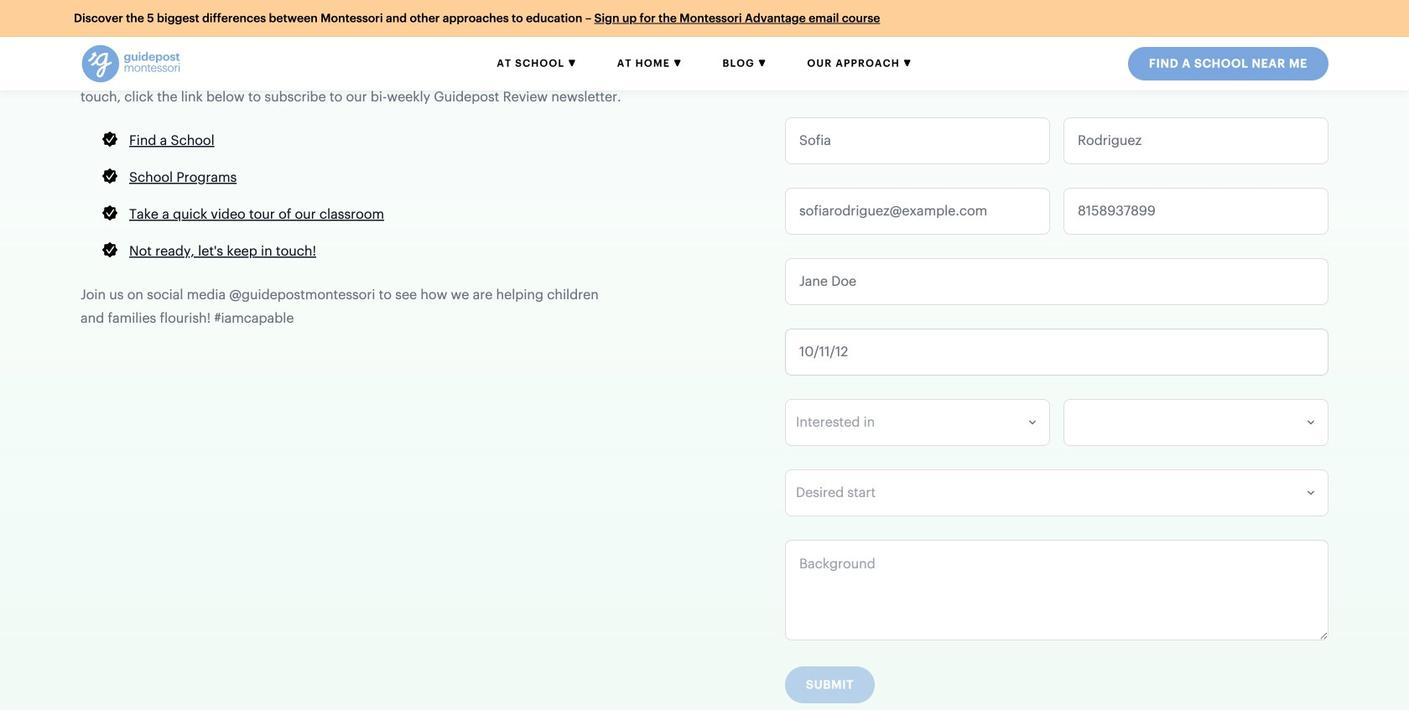 Task type: locate. For each thing, give the bounding box(es) containing it.
Phone Number telephone field
[[1064, 188, 1329, 235]]

First Name field
[[785, 117, 1050, 164]]



Task type: describe. For each thing, give the bounding box(es) containing it.
Child's DOB - (or due date) mm/dd/yyyy field
[[785, 329, 1329, 376]]

Last Name field
[[1064, 117, 1329, 164]]

Email Address email field
[[785, 188, 1050, 235]]

Child's Full Name field
[[785, 258, 1329, 305]]

Background text field
[[785, 540, 1329, 641]]



